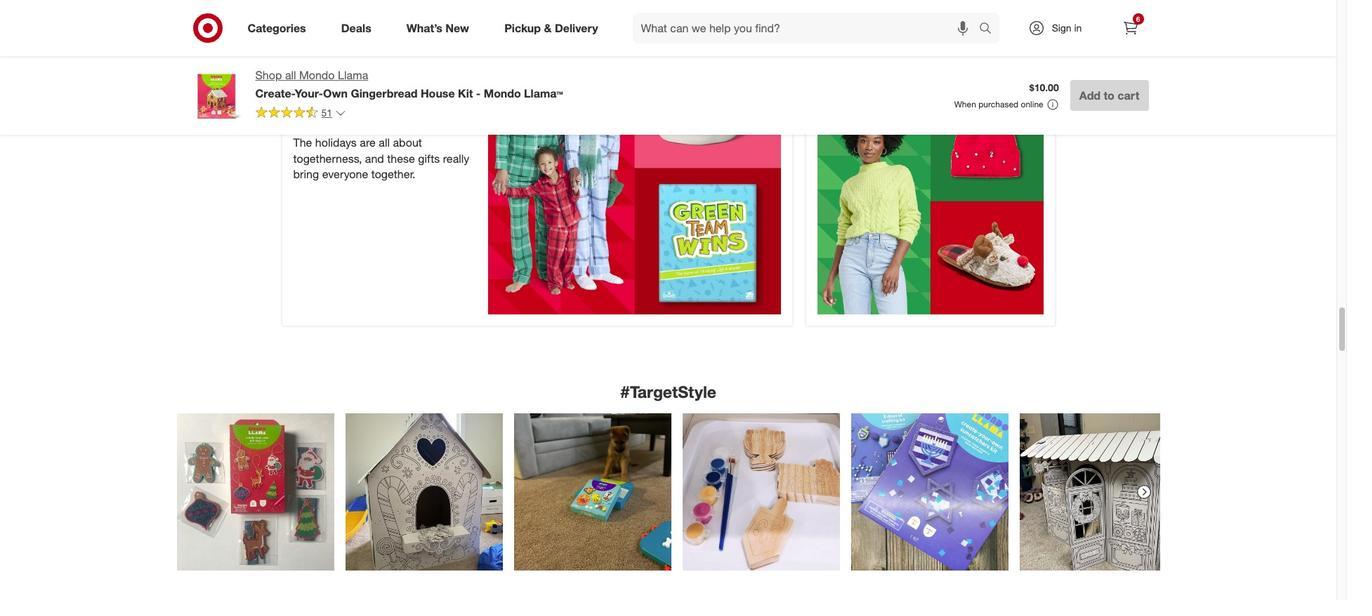 Task type: locate. For each thing, give the bounding box(es) containing it.
0 horizontal spatial mondo
[[299, 68, 335, 82]]

0 vertical spatial gifts
[[916, 22, 950, 41]]

51
[[321, 107, 332, 119]]

about
[[393, 135, 422, 149]]

gift
[[442, 47, 474, 72]]

0 vertical spatial all
[[285, 68, 296, 82]]

0 horizontal spatial gifts
[[418, 151, 440, 166]]

gifts
[[916, 22, 950, 41], [418, 151, 440, 166]]

bring
[[293, 168, 319, 182]]

snuggle
[[957, 42, 1018, 61]]

0 vertical spatial can
[[989, 22, 1017, 41]]

sign in link
[[1016, 13, 1104, 44]]

pickup & delivery
[[505, 21, 598, 35]]

the holidays are all about togetherness, and these gifts really bring everyone together.
[[293, 135, 470, 182]]

shop
[[255, 68, 282, 82]]

user image by @leslierott image
[[851, 414, 1009, 571]]

comfy, cozy gifts that can turn any time into snuggle time. image
[[818, 89, 1044, 314]]

purchased
[[979, 99, 1019, 110]]

mondo up your-
[[299, 68, 335, 82]]

What can we help you find? suggestions appear below search field
[[633, 13, 983, 44]]

cart
[[1118, 89, 1140, 103]]

can down the
[[357, 98, 393, 123]]

$10.00
[[1030, 82, 1059, 94]]

what's
[[407, 21, 443, 35]]

whole
[[387, 73, 445, 98]]

gifts down the about
[[418, 151, 440, 166]]

enjoy.
[[398, 98, 454, 123]]

add to cart button
[[1071, 80, 1149, 111]]

gifts up into
[[916, 22, 950, 41]]

sign in
[[1052, 22, 1082, 34]]

all inside shop all mondo llama create-your-own gingerbread house kit - mondo llama™
[[285, 68, 296, 82]]

memories
[[293, 47, 390, 72]]

#targetstyle
[[620, 382, 717, 402]]

all right shop
[[285, 68, 296, 82]]

time.
[[818, 62, 856, 82]]

user image by @donashaber image
[[683, 414, 840, 571]]

the
[[293, 135, 312, 149]]

1 horizontal spatial all
[[379, 135, 390, 149]]

add to cart
[[1080, 89, 1140, 103]]

51 link
[[255, 106, 346, 122]]

1 horizontal spatial gifts
[[916, 22, 950, 41]]

everyone
[[322, 168, 368, 182]]

the
[[351, 73, 382, 98]]

image of create-your-own gingerbread house kit - mondo llama™ image
[[188, 67, 244, 124]]

6
[[1137, 15, 1140, 23]]

can up snuggle
[[989, 22, 1017, 41]]

mondo
[[299, 68, 335, 82], [484, 86, 521, 100]]

holidays
[[315, 135, 357, 149]]

deals link
[[329, 13, 389, 44]]

into
[[924, 42, 953, 61]]

1 vertical spatial gifts
[[418, 151, 440, 166]]

comfy, cozy gifts that can turn any time into snuggle time. link
[[807, 0, 1055, 326]]

with
[[396, 47, 437, 72]]

can
[[989, 22, 1017, 41], [357, 98, 393, 123]]

1 vertical spatial mondo
[[484, 86, 521, 100]]

shop all mondo llama create-your-own gingerbread house kit - mondo llama™
[[255, 68, 563, 100]]

make
[[293, 22, 346, 47]]

your-
[[295, 86, 323, 100]]

1 horizontal spatial can
[[989, 22, 1017, 41]]

1 vertical spatial all
[[379, 135, 390, 149]]

0 horizontal spatial can
[[357, 98, 393, 123]]

deals
[[341, 21, 371, 35]]

all
[[285, 68, 296, 82], [379, 135, 390, 149]]

search
[[973, 22, 1007, 36]]

togetherness,
[[293, 151, 362, 166]]

all right are
[[379, 135, 390, 149]]

add
[[1080, 89, 1101, 103]]

when
[[955, 99, 976, 110]]

ideas
[[293, 73, 345, 98]]

6 link
[[1115, 13, 1146, 44]]

mondo right -
[[484, 86, 521, 100]]

1 vertical spatial can
[[357, 98, 393, 123]]

delivery
[[555, 21, 598, 35]]

really
[[443, 151, 470, 166]]

0 horizontal spatial all
[[285, 68, 296, 82]]

that
[[954, 22, 984, 41]]

llama™
[[524, 86, 563, 100]]



Task type: describe. For each thing, give the bounding box(es) containing it.
family
[[293, 98, 351, 123]]

categories link
[[236, 13, 324, 44]]

gingerbread
[[351, 86, 418, 100]]

together.
[[371, 168, 415, 182]]

0 vertical spatial mondo
[[299, 68, 335, 82]]

can inside 'make happy memories with gift ideas the whole family can enjoy.'
[[357, 98, 393, 123]]

kit
[[458, 86, 473, 100]]

make happy memories with gift ideas the whole family can enjoy.
[[293, 22, 474, 123]]

comfy, cozy gifts that can turn any time into snuggle time.
[[818, 22, 1018, 82]]

can inside comfy, cozy gifts that can turn any time into snuggle time.
[[989, 22, 1017, 41]]

in
[[1075, 22, 1082, 34]]

-
[[476, 86, 481, 100]]

new
[[446, 21, 469, 35]]

user image by @mamawhotries image
[[345, 414, 503, 571]]

cozy
[[876, 22, 911, 41]]

are
[[360, 135, 376, 149]]

what's new link
[[395, 13, 487, 44]]

gifts inside comfy, cozy gifts that can turn any time into snuggle time.
[[916, 22, 950, 41]]

pickup & delivery link
[[493, 13, 616, 44]]

what's new
[[407, 21, 469, 35]]

make happy memories with gift ideas the whole family can enjoy. image
[[489, 22, 781, 314]]

sign
[[1052, 22, 1072, 34]]

these
[[387, 151, 415, 166]]

user image by @growingwonders_ image
[[1020, 414, 1177, 571]]

own
[[323, 86, 348, 100]]

house
[[421, 86, 455, 100]]

user image by @rileytothecos image
[[514, 414, 671, 571]]

online
[[1021, 99, 1044, 110]]

to
[[1104, 89, 1115, 103]]

and
[[365, 151, 384, 166]]

pickup
[[505, 21, 541, 35]]

1 horizontal spatial mondo
[[484, 86, 521, 100]]

&
[[544, 21, 552, 35]]

user image by @beyondthepinkpen image
[[177, 414, 334, 571]]

any
[[854, 42, 881, 61]]

turn
[[818, 42, 849, 61]]

create-
[[255, 86, 295, 100]]

all inside 'the holidays are all about togetherness, and these gifts really bring everyone together.'
[[379, 135, 390, 149]]

gifts inside 'the holidays are all about togetherness, and these gifts really bring everyone together.'
[[418, 151, 440, 166]]

categories
[[248, 21, 306, 35]]

time
[[886, 42, 919, 61]]

happy
[[351, 22, 410, 47]]

comfy,
[[818, 22, 871, 41]]

llama
[[338, 68, 368, 82]]

search button
[[973, 13, 1007, 46]]

when purchased online
[[955, 99, 1044, 110]]



Task type: vqa. For each thing, say whether or not it's contained in the screenshot.
'all' in the the Shop all Mondo Llama Create-Your-Own Gingerbread House Kit - Mondo Llama™
yes



